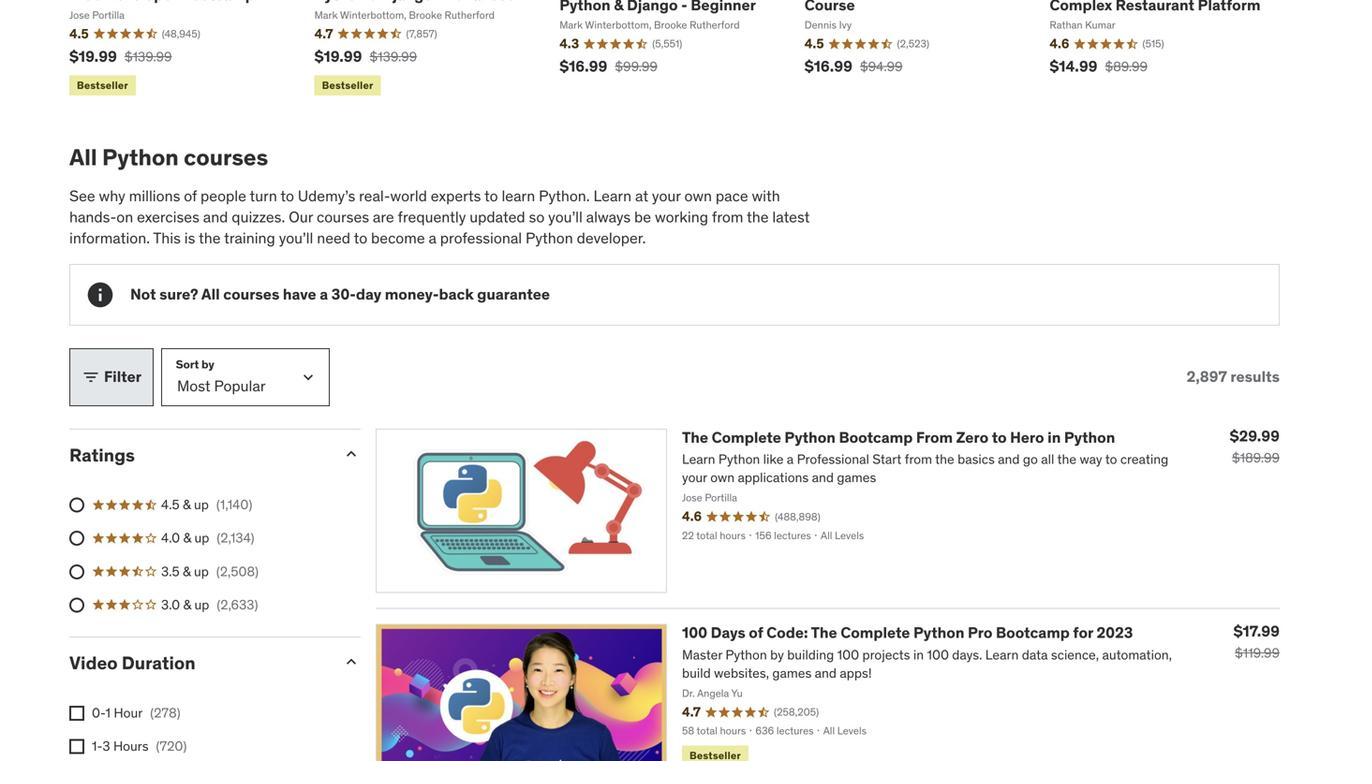 Task type: vqa. For each thing, say whether or not it's contained in the screenshot.
Sort by most recent DROPDOWN BUTTON
no



Task type: locate. For each thing, give the bounding box(es) containing it.
1 up from the top
[[194, 497, 209, 514]]

4.5
[[161, 497, 180, 514]]

all right sure?
[[201, 285, 220, 304]]

1-
[[92, 738, 103, 755]]

own
[[685, 187, 712, 206]]

courses up 'need'
[[317, 208, 369, 227]]

back
[[439, 285, 474, 304]]

2 up from the top
[[195, 530, 209, 547]]

at
[[635, 187, 649, 206]]

1 vertical spatial the
[[199, 229, 221, 248]]

up right 3.0
[[195, 597, 209, 614]]

pro
[[968, 624, 993, 643]]

a
[[429, 229, 437, 248], [320, 285, 328, 304]]

1 horizontal spatial the
[[811, 624, 838, 643]]

video duration
[[69, 652, 196, 675]]

always
[[586, 208, 631, 227]]

1 vertical spatial complete
[[841, 624, 910, 643]]

0 vertical spatial the
[[747, 208, 769, 227]]

the
[[747, 208, 769, 227], [199, 229, 221, 248]]

1 & from the top
[[183, 497, 191, 514]]

from
[[917, 428, 953, 447]]

3.5
[[161, 564, 180, 580]]

1 vertical spatial bootcamp
[[996, 624, 1070, 643]]

1-3 hours (720)
[[92, 738, 187, 755]]

hero
[[1010, 428, 1045, 447]]

& for 3.0
[[183, 597, 191, 614]]

up
[[194, 497, 209, 514], [195, 530, 209, 547], [194, 564, 209, 580], [195, 597, 209, 614]]

$17.99
[[1234, 622, 1280, 642]]

ratings
[[69, 444, 135, 467]]

courses
[[184, 143, 268, 171], [317, 208, 369, 227], [223, 285, 280, 304]]

& for 4.0
[[183, 530, 191, 547]]

$29.99 $189.99
[[1230, 427, 1280, 467]]

learn
[[594, 187, 632, 206]]

4 up from the top
[[195, 597, 209, 614]]

up for 4.5 & up
[[194, 497, 209, 514]]

& right 3.0
[[183, 597, 191, 614]]

experts
[[431, 187, 481, 206]]

have
[[283, 285, 316, 304]]

0 vertical spatial small image
[[82, 368, 100, 387]]

(2,508)
[[216, 564, 259, 580]]

all
[[69, 143, 97, 171], [201, 285, 220, 304]]

the right is
[[199, 229, 221, 248]]

the down with
[[747, 208, 769, 227]]

hands-
[[69, 208, 116, 227]]

1
[[105, 705, 111, 722]]

duration
[[122, 652, 196, 675]]

from
[[712, 208, 744, 227]]

0 vertical spatial a
[[429, 229, 437, 248]]

1 vertical spatial courses
[[317, 208, 369, 227]]

1 horizontal spatial the
[[747, 208, 769, 227]]

small image
[[82, 368, 100, 387], [342, 653, 361, 672]]

courses left the have
[[223, 285, 280, 304]]

1 vertical spatial the
[[811, 624, 838, 643]]

$29.99
[[1230, 427, 1280, 446]]

1 horizontal spatial of
[[749, 624, 763, 643]]

up right 4.5
[[194, 497, 209, 514]]

3.0 & up (2,633)
[[161, 597, 258, 614]]

0 vertical spatial complete
[[712, 428, 782, 447]]

0 horizontal spatial small image
[[82, 368, 100, 387]]

of right days
[[749, 624, 763, 643]]

bootcamp left from
[[839, 428, 913, 447]]

1 vertical spatial you'll
[[279, 229, 313, 248]]

need
[[317, 229, 351, 248]]

&
[[183, 497, 191, 514], [183, 530, 191, 547], [183, 564, 191, 580], [183, 597, 191, 614]]

on
[[116, 208, 133, 227]]

4.0
[[161, 530, 180, 547]]

filter
[[104, 368, 142, 387]]

to
[[281, 187, 294, 206], [485, 187, 498, 206], [354, 229, 368, 248], [992, 428, 1007, 447]]

3 up from the top
[[194, 564, 209, 580]]

& right 3.5
[[183, 564, 191, 580]]

0 horizontal spatial the
[[682, 428, 709, 447]]

why
[[99, 187, 125, 206]]

complete
[[712, 428, 782, 447], [841, 624, 910, 643]]

real-
[[359, 187, 390, 206]]

up right 4.0
[[195, 530, 209, 547]]

become
[[371, 229, 425, 248]]

0-
[[92, 705, 105, 722]]

turn
[[250, 187, 277, 206]]

a inside the see why millions of people turn to udemy's real-world experts to learn python. learn at your own pace with hands-on exercises and quizzes. our courses are frequently updated so you'll always be working from the latest information. this is the training you'll need to become a professional python developer.
[[429, 229, 437, 248]]

& right 4.5
[[183, 497, 191, 514]]

days
[[711, 624, 746, 643]]

(720)
[[156, 738, 187, 755]]

0 horizontal spatial of
[[184, 187, 197, 206]]

0 horizontal spatial the
[[199, 229, 221, 248]]

money-
[[385, 285, 439, 304]]

1 horizontal spatial a
[[429, 229, 437, 248]]

bootcamp
[[839, 428, 913, 447], [996, 624, 1070, 643]]

all up see
[[69, 143, 97, 171]]

1 horizontal spatial complete
[[841, 624, 910, 643]]

0 horizontal spatial a
[[320, 285, 328, 304]]

0 vertical spatial you'll
[[548, 208, 583, 227]]

0 horizontal spatial complete
[[712, 428, 782, 447]]

2 vertical spatial courses
[[223, 285, 280, 304]]

3 & from the top
[[183, 564, 191, 580]]

& right 4.0
[[183, 530, 191, 547]]

python
[[102, 143, 179, 171], [526, 229, 573, 248], [785, 428, 836, 447], [1065, 428, 1116, 447], [914, 624, 965, 643]]

up for 3.5 & up
[[194, 564, 209, 580]]

of up the 'exercises'
[[184, 187, 197, 206]]

with
[[752, 187, 781, 206]]

pace
[[716, 187, 749, 206]]

2 & from the top
[[183, 530, 191, 547]]

0 vertical spatial of
[[184, 187, 197, 206]]

bootcamp left for
[[996, 624, 1070, 643]]

a down 'frequently'
[[429, 229, 437, 248]]

you'll down our
[[279, 229, 313, 248]]

0 horizontal spatial bootcamp
[[839, 428, 913, 447]]

100 days of code: the complete python pro bootcamp for 2023
[[682, 624, 1133, 643]]

see
[[69, 187, 95, 206]]

1 vertical spatial all
[[201, 285, 220, 304]]

a left 30- in the left of the page
[[320, 285, 328, 304]]

up right 3.5
[[194, 564, 209, 580]]

small image inside the filter button
[[82, 368, 100, 387]]

0 vertical spatial all
[[69, 143, 97, 171]]

to right turn
[[281, 187, 294, 206]]

courses up the people
[[184, 143, 268, 171]]

1 horizontal spatial small image
[[342, 653, 361, 672]]

training
[[224, 229, 275, 248]]

courses inside the see why millions of people turn to udemy's real-world experts to learn python. learn at your own pace with hands-on exercises and quizzes. our courses are frequently updated so you'll always be working from the latest information. this is the training you'll need to become a professional python developer.
[[317, 208, 369, 227]]

small image
[[342, 445, 361, 464]]

& for 3.5
[[183, 564, 191, 580]]

4 & from the top
[[183, 597, 191, 614]]

xsmall image
[[69, 740, 84, 755]]

and
[[203, 208, 228, 227]]

1 horizontal spatial you'll
[[548, 208, 583, 227]]

you'll
[[548, 208, 583, 227], [279, 229, 313, 248]]

(1,140)
[[216, 497, 252, 514]]

0 horizontal spatial all
[[69, 143, 97, 171]]

professional
[[440, 229, 522, 248]]

2023
[[1097, 624, 1133, 643]]

up for 3.0 & up
[[195, 597, 209, 614]]

you'll down python.
[[548, 208, 583, 227]]

see why millions of people turn to udemy's real-world experts to learn python. learn at your own pace with hands-on exercises and quizzes. our courses are frequently updated so you'll always be working from the latest information. this is the training you'll need to become a professional python developer.
[[69, 187, 810, 248]]



Task type: describe. For each thing, give the bounding box(es) containing it.
$189.99
[[1232, 450, 1280, 467]]

& for 4.5
[[183, 497, 191, 514]]

0 horizontal spatial you'll
[[279, 229, 313, 248]]

your
[[652, 187, 681, 206]]

the complete python bootcamp from zero to hero in python link
[[682, 428, 1116, 447]]

of inside the see why millions of people turn to udemy's real-world experts to learn python. learn at your own pace with hands-on exercises and quizzes. our courses are frequently updated so you'll always be working from the latest information. this is the training you'll need to become a professional python developer.
[[184, 187, 197, 206]]

0 vertical spatial bootcamp
[[839, 428, 913, 447]]

filter button
[[69, 348, 154, 407]]

updated
[[470, 208, 526, 227]]

in
[[1048, 428, 1061, 447]]

hours
[[113, 738, 149, 755]]

guarantee
[[477, 285, 550, 304]]

not sure? all courses have a 30-day money-back guarantee
[[130, 285, 550, 304]]

our
[[289, 208, 313, 227]]

all python courses
[[69, 143, 268, 171]]

4.5 & up (1,140)
[[161, 497, 252, 514]]

to up updated
[[485, 187, 498, 206]]

30-
[[331, 285, 356, 304]]

$17.99 $119.99
[[1234, 622, 1280, 662]]

$119.99
[[1235, 645, 1280, 662]]

this
[[153, 229, 181, 248]]

0-1 hour (278)
[[92, 705, 181, 722]]

100
[[682, 624, 708, 643]]

(278)
[[150, 705, 181, 722]]

developer.
[[577, 229, 646, 248]]

day
[[356, 285, 382, 304]]

latest
[[773, 208, 810, 227]]

hour
[[114, 705, 143, 722]]

udemy's
[[298, 187, 355, 206]]

1 horizontal spatial all
[[201, 285, 220, 304]]

quizzes.
[[232, 208, 285, 227]]

video duration button
[[69, 652, 327, 675]]

world
[[390, 187, 427, 206]]

be
[[635, 208, 651, 227]]

up for 4.0 & up
[[195, 530, 209, 547]]

4.0 & up (2,134)
[[161, 530, 254, 547]]

1 vertical spatial of
[[749, 624, 763, 643]]

2,897 results status
[[1187, 368, 1280, 387]]

code:
[[767, 624, 808, 643]]

learn
[[502, 187, 535, 206]]

1 horizontal spatial bootcamp
[[996, 624, 1070, 643]]

to right 'need'
[[354, 229, 368, 248]]

not
[[130, 285, 156, 304]]

1 vertical spatial small image
[[342, 653, 361, 672]]

(2,633)
[[217, 597, 258, 614]]

results
[[1231, 368, 1280, 387]]

sure?
[[159, 285, 198, 304]]

to right the zero
[[992, 428, 1007, 447]]

(2,134)
[[217, 530, 254, 547]]

video
[[69, 652, 118, 675]]

are
[[373, 208, 394, 227]]

the complete python bootcamp from zero to hero in python
[[682, 428, 1116, 447]]

for
[[1074, 624, 1094, 643]]

frequently
[[398, 208, 466, 227]]

3.5 & up (2,508)
[[161, 564, 259, 580]]

people
[[201, 187, 246, 206]]

millions
[[129, 187, 180, 206]]

3.0
[[161, 597, 180, 614]]

zero
[[957, 428, 989, 447]]

information.
[[69, 229, 150, 248]]

ratings button
[[69, 444, 327, 467]]

python inside the see why millions of people turn to udemy's real-world experts to learn python. learn at your own pace with hands-on exercises and quizzes. our courses are frequently updated so you'll always be working from the latest information. this is the training you'll need to become a professional python developer.
[[526, 229, 573, 248]]

so
[[529, 208, 545, 227]]

exercises
[[137, 208, 200, 227]]

2,897
[[1187, 368, 1228, 387]]

2,897 results
[[1187, 368, 1280, 387]]

0 vertical spatial the
[[682, 428, 709, 447]]

working
[[655, 208, 709, 227]]

0 vertical spatial courses
[[184, 143, 268, 171]]

python.
[[539, 187, 590, 206]]

xsmall image
[[69, 706, 84, 721]]

1 vertical spatial a
[[320, 285, 328, 304]]

3
[[103, 738, 110, 755]]

is
[[184, 229, 195, 248]]

100 days of code: the complete python pro bootcamp for 2023 link
[[682, 624, 1133, 643]]



